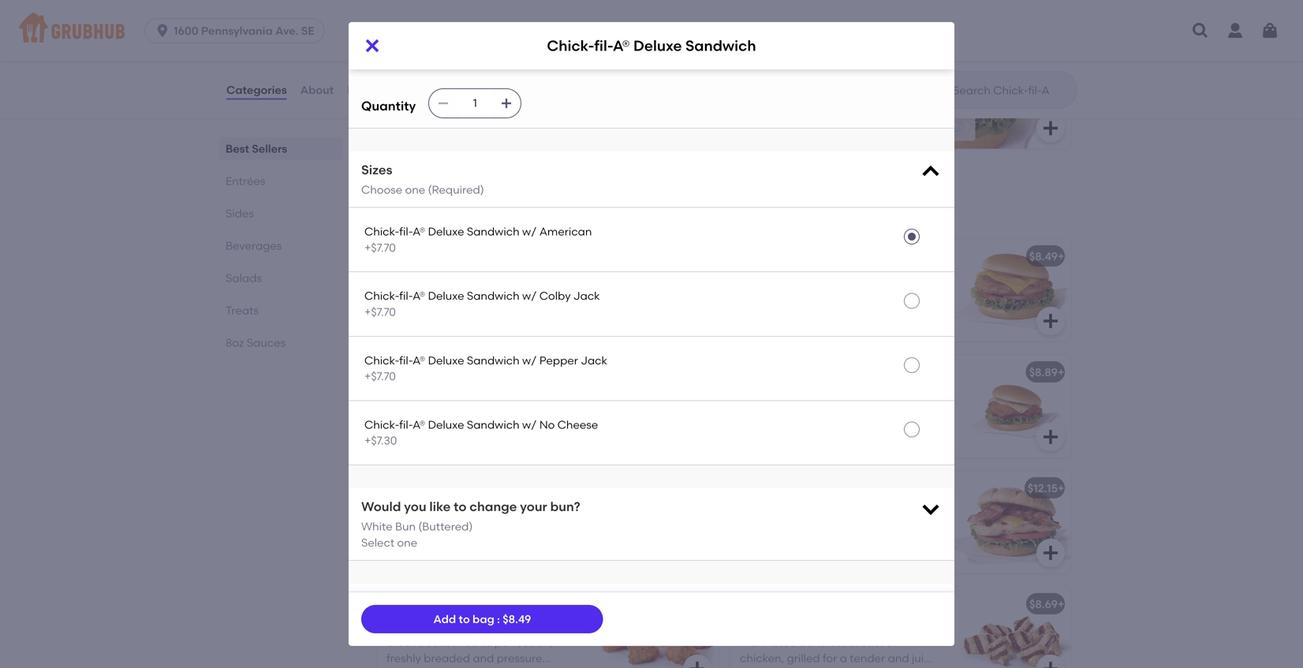 Task type: vqa. For each thing, say whether or not it's contained in the screenshot.
When would you like your order? Nov 20, 12:00pm
no



Task type: describe. For each thing, give the bounding box(es) containing it.
$8.69 +
[[1030, 597, 1065, 611]]

$12.15 +
[[1028, 482, 1065, 495]]

deluxe for chick-fil-a® deluxe sandwich w/ pepper jack +$7.70
[[428, 354, 464, 367]]

entrées mobile entrees submenu
[[374, 185, 487, 218]]

chick- for chick-fil-a® deluxe sandwich $8.49 +
[[813, 97, 849, 110]]

spicy chicken sandwich
[[387, 366, 519, 379]]

boneless inside bite-sized pieces of freshly marinated boneless breast of chicken, grilled for a tender and juicy backyard-smoky taste. availa
[[799, 636, 846, 649]]

svg image for chick-fil-a® grilled chicken club sandwich
[[1041, 543, 1060, 562]]

marinated
[[740, 636, 797, 649]]

chick- for chick-fil-a® deluxe sandwich w/ american +$7.70
[[364, 225, 399, 238]]

categories button
[[226, 62, 288, 118]]

best
[[226, 142, 249, 155]]

bun.
[[621, 48, 645, 62]]

refined
[[867, 16, 905, 29]]

pickle
[[669, 32, 700, 45]]

change
[[470, 499, 517, 514]]

salads
[[226, 271, 262, 285]]

a® for chick-fil-a® deluxe sandwich
[[613, 37, 630, 54]]

se
[[301, 24, 314, 37]]

chick-fil-a® chicken sandwich
[[387, 250, 553, 263]]

2 vertical spatial to
[[459, 612, 470, 626]]

tomato
[[842, 32, 882, 45]]

$3.89
[[389, 116, 417, 129]]

reviews
[[347, 83, 391, 97]]

freshly inside the a boneless breast of chicken seasoned to perfection, freshly breaded, pressure cooked in 100% refined peanut oil and served on a toasted, buttered bun with dill pickle chips, green leaf lettuce, tomato and american cheese. also available on a multigrain bun.
[[645, 16, 680, 29]]

club
[[891, 482, 917, 495]]

1 vertical spatial $8.89 +
[[1029, 366, 1065, 379]]

no
[[539, 418, 555, 431]]

about button
[[300, 62, 335, 118]]

sizes choose one (required)
[[361, 162, 484, 196]]

fil- for chick-fil-a® deluxe sandwich w/ colby jack +$7.70
[[399, 289, 413, 303]]

(buttered)
[[418, 520, 473, 533]]

fil- for chick-fil-a® deluxe sandwich w/ pepper jack +$7.70
[[399, 354, 413, 367]]

bun?
[[550, 499, 580, 514]]

would you like to change your bun? white bun (buttered) select one
[[361, 499, 580, 549]]

add to bag : $8.49
[[433, 612, 531, 626]]

$9.49 +
[[677, 482, 711, 495]]

a® for chick-fil-a® chicken sandwich
[[436, 250, 449, 263]]

fil- for chick-fil-a® grilled chicken club sandwich
[[776, 482, 790, 495]]

oil
[[403, 32, 415, 45]]

you
[[404, 499, 426, 514]]

a® for chick-fil-a® deluxe sandwich w/ american +$7.70
[[413, 225, 425, 238]]

bite-sized pieces of freshly marinated boneless breast of chicken, grilled for a tender and juicy backyard-smoky taste. availa
[[740, 620, 936, 668]]

jack for chick-fil-a® deluxe sandwich w/ pepper jack +$7.70
[[581, 354, 607, 367]]

chick- for chick-fil-a® deluxe sandwich w/ no cheese +$7.30
[[364, 418, 399, 431]]

peanut
[[361, 32, 400, 45]]

with
[[626, 32, 648, 45]]

chick- for chick-fil-a® deluxe sandwich w/ pepper jack +$7.70
[[364, 354, 399, 367]]

waffle
[[450, 97, 485, 110]]

fil- for chick-fil-a waffle potato fries® $3.89 +
[[425, 97, 439, 110]]

svg image for chick-fil-a® nuggets
[[688, 659, 707, 668]]

lettuce,
[[799, 32, 839, 45]]

+$7.70 for chick-fil-a® deluxe sandwich w/ pepper jack +$7.70
[[364, 370, 396, 383]]

pennsylvania
[[201, 24, 273, 37]]

sandwich for chick-fil-a® deluxe sandwich w/ colby jack +$7.70
[[467, 289, 520, 303]]

spicy chicken sandwich button
[[377, 355, 718, 457]]

cheese.
[[417, 48, 458, 62]]

american inside chick-fil-a® deluxe sandwich w/ american +$7.70
[[539, 225, 592, 238]]

chick-fil-a® deluxe sandwich w/ no cheese +$7.30
[[364, 418, 598, 447]]

a® for chick-fil-a® nuggets
[[436, 597, 449, 611]]

colby
[[539, 289, 571, 303]]

a® for chick-fil-a® deluxe sandwich w/ no cheese +$7.30
[[413, 418, 425, 431]]

and up cheese.
[[418, 32, 439, 45]]

1600 pennsylvania ave. se
[[174, 24, 314, 37]]

ave.
[[275, 24, 299, 37]]

smoky
[[796, 668, 830, 668]]

and down refined
[[884, 32, 906, 45]]

chick-fil-a® deluxe sandwich $8.49 +
[[813, 97, 971, 129]]

green
[[737, 32, 770, 45]]

sauces
[[247, 336, 286, 349]]

multigrain
[[564, 48, 618, 62]]

grilled
[[787, 652, 820, 665]]

chick-fil-a waffle potato fries® $3.89 +
[[389, 97, 559, 129]]

$8.49 inside chick-fil-a® deluxe sandwich $8.49 +
[[813, 116, 842, 129]]

sized
[[765, 620, 792, 633]]

in
[[825, 16, 834, 29]]

chick-fil-a® deluxe sandwich w/ american +$7.70
[[364, 225, 592, 254]]

juicy
[[912, 652, 936, 665]]

(required)
[[428, 183, 484, 196]]

for
[[823, 652, 837, 665]]

chick-fil-a® deluxe sandwich image
[[953, 239, 1071, 341]]

bag
[[473, 612, 494, 626]]

chicken left club
[[844, 482, 889, 495]]

chick-fil-a® deluxe sandwich w/ pepper jack +$7.70
[[364, 354, 607, 383]]

submenu
[[443, 207, 487, 218]]

chicken up like
[[425, 482, 470, 495]]

fil- for chick-fil-a® deluxe sandwich w/ no cheese +$7.30
[[399, 418, 413, 431]]

available
[[486, 48, 535, 62]]

chick-fil-a® nuggets
[[387, 597, 498, 611]]

fil- for chick-fil-a® deluxe sandwich
[[594, 37, 613, 54]]

would
[[361, 499, 401, 514]]

1 vertical spatial a
[[554, 48, 561, 62]]

a inside bite-sized pieces of freshly marinated boneless breast of chicken, grilled for a tender and juicy backyard-smoky taste. availa
[[840, 652, 847, 665]]

mobile
[[374, 207, 405, 218]]

$9.49
[[677, 482, 705, 495]]

deluxe for chick-fil-a® deluxe sandwich
[[634, 37, 682, 54]]

sandwich for chick-fil-a® chicken sandwich
[[499, 250, 553, 263]]

main navigation navigation
[[0, 0, 1303, 62]]

best sellers
[[226, 142, 287, 155]]

sandwich for chick-fil-a® deluxe sandwich w/ pepper jack +$7.70
[[467, 354, 520, 367]]

dill
[[651, 32, 666, 45]]

buttered
[[553, 32, 600, 45]]

also
[[460, 48, 483, 62]]

chick- for chick-fil-a® grilled chicken club sandwich
[[740, 482, 776, 495]]

sandwich for chick-fil-a® deluxe sandwich w/ american +$7.70
[[467, 225, 520, 238]]

one inside 'sizes choose one (required)'
[[405, 183, 425, 196]]

your
[[520, 499, 547, 514]]

0 vertical spatial $8.89
[[813, 9, 842, 22]]

freshly inside bite-sized pieces of freshly marinated boneless breast of chicken, grilled for a tender and juicy backyard-smoky taste. availa
[[846, 620, 880, 633]]

w/ for pepper
[[522, 354, 537, 367]]

chips,
[[703, 32, 734, 45]]

sizes
[[361, 162, 392, 177]]

chick- for chick-fil-a® nuggets
[[387, 597, 422, 611]]

2 grilled from the left
[[805, 482, 842, 495]]

breast inside the a boneless breast of chicken seasoned to perfection, freshly breaded, pressure cooked in 100% refined peanut oil and served on a toasted, buttered bun with dill pickle chips, green leaf lettuce, tomato and american cheese. also available on a multigrain bun.
[[422, 16, 456, 29]]

chick- for chick-fil-a® chicken sandwich
[[387, 250, 422, 263]]



Task type: locate. For each thing, give the bounding box(es) containing it.
0 vertical spatial +$7.70
[[364, 241, 396, 254]]

chick- inside chick-fil-a waffle potato fries® $3.89 +
[[389, 97, 425, 110]]

svg image
[[155, 23, 170, 39], [759, 119, 778, 138], [688, 543, 707, 562], [1041, 543, 1060, 562], [688, 659, 707, 668], [1041, 659, 1060, 668]]

white
[[361, 520, 393, 533]]

treats
[[226, 304, 259, 317]]

bun
[[395, 520, 416, 533]]

sandwich inside chick-fil-a® deluxe sandwich w/ pepper jack +$7.70
[[467, 354, 520, 367]]

and left juicy
[[888, 652, 909, 665]]

grilled nuggets image
[[953, 587, 1071, 668]]

categories
[[226, 83, 287, 97]]

a® inside chick-fil-a® deluxe sandwich w/ colby jack +$7.70
[[413, 289, 425, 303]]

entrées up sides
[[226, 174, 265, 188]]

2 +$7.70 from the top
[[364, 305, 396, 319]]

3 w/ from the top
[[522, 354, 537, 367]]

american down peanut
[[361, 48, 414, 62]]

1 vertical spatial a
[[439, 97, 447, 110]]

0 vertical spatial of
[[459, 16, 469, 29]]

8oz sauces
[[226, 336, 286, 349]]

$8.89 +
[[813, 9, 848, 22], [1029, 366, 1065, 379]]

a left waffle
[[439, 97, 447, 110]]

+ inside chick-fil-a® deluxe sandwich $8.49 +
[[842, 116, 848, 129]]

1 vertical spatial to
[[454, 499, 467, 514]]

1 grilled from the left
[[387, 482, 423, 495]]

a® for chick-fil-a® grilled chicken club sandwich
[[790, 482, 803, 495]]

deluxe for chick-fil-a® deluxe sandwich w/ no cheese +$7.30
[[428, 418, 464, 431]]

1 vertical spatial boneless
[[799, 636, 846, 649]]

breast up served
[[422, 16, 456, 29]]

a down buttered
[[554, 48, 561, 62]]

1 vertical spatial +$7.70
[[364, 305, 396, 319]]

0 vertical spatial breast
[[422, 16, 456, 29]]

perfection,
[[584, 16, 642, 29]]

bite-
[[740, 620, 765, 633]]

sides
[[226, 207, 254, 220]]

1 vertical spatial jack
[[581, 354, 607, 367]]

freshly up tender
[[846, 620, 880, 633]]

2 horizontal spatial $8.49
[[1029, 250, 1058, 263]]

0 vertical spatial to
[[571, 16, 582, 29]]

Input item quantity number field
[[458, 89, 492, 117]]

chick-fil-a® deluxe sandwich
[[547, 37, 756, 54]]

1 vertical spatial one
[[397, 536, 417, 549]]

a® inside the chick-fil-a® deluxe sandwich w/ no cheese +$7.30
[[413, 418, 425, 431]]

w/ for american
[[522, 225, 537, 238]]

chick-
[[547, 37, 594, 54], [389, 97, 425, 110], [813, 97, 849, 110], [364, 225, 399, 238], [387, 250, 422, 263], [364, 289, 399, 303], [364, 354, 399, 367], [364, 418, 399, 431], [740, 482, 776, 495], [387, 597, 422, 611]]

deluxe inside chick-fil-a® deluxe sandwich w/ pepper jack +$7.70
[[428, 354, 464, 367]]

chick- inside chick-fil-a® deluxe sandwich w/ pepper jack +$7.70
[[364, 354, 399, 367]]

fil- for chick-fil-a® nuggets
[[422, 597, 436, 611]]

0 vertical spatial on
[[480, 32, 493, 45]]

grilled chicken sandwich image
[[600, 471, 718, 573]]

sandwich inside chick-fil-a® deluxe sandwich $8.49 +
[[918, 97, 971, 110]]

served
[[442, 32, 477, 45]]

deluxe for chick-fil-a® deluxe sandwich w/ colby jack +$7.70
[[428, 289, 464, 303]]

chick- inside the chick-fil-a® deluxe sandwich w/ no cheese +$7.30
[[364, 418, 399, 431]]

1 horizontal spatial on
[[538, 48, 551, 62]]

+$7.70 inside chick-fil-a® deluxe sandwich w/ colby jack +$7.70
[[364, 305, 396, 319]]

chick-fil-a® nuggets button
[[377, 587, 718, 668]]

w/ left colby
[[522, 289, 537, 303]]

on down 'chicken'
[[480, 32, 493, 45]]

pieces
[[795, 620, 830, 633]]

entrées for entrées mobile entrees submenu
[[374, 185, 436, 205]]

sandwich inside chick-fil-a® deluxe sandwich w/ colby jack +$7.70
[[467, 289, 520, 303]]

w/ inside chick-fil-a® deluxe sandwich w/ pepper jack +$7.70
[[522, 354, 537, 367]]

+$7.70 down mobile
[[364, 241, 396, 254]]

0 vertical spatial $8.89 +
[[813, 9, 848, 22]]

bun
[[602, 32, 623, 45]]

cooked
[[783, 16, 822, 29]]

chick-fil-a® chicken sandwich image
[[600, 239, 718, 341]]

jack inside chick-fil-a® deluxe sandwich w/ pepper jack +$7.70
[[581, 354, 607, 367]]

0 horizontal spatial of
[[459, 16, 469, 29]]

a® for chick-fil-a® deluxe sandwich w/ colby jack +$7.70
[[413, 289, 425, 303]]

seasoned
[[516, 16, 568, 29]]

american up chick-fil-a® chicken sandwich button
[[539, 225, 592, 238]]

chick- for chick-fil-a waffle potato fries® $3.89 +
[[389, 97, 425, 110]]

0 vertical spatial american
[[361, 48, 414, 62]]

freshly up dill
[[645, 16, 680, 29]]

sandwich inside chick-fil-a® chicken sandwich button
[[499, 250, 553, 263]]

0 horizontal spatial freshly
[[645, 16, 680, 29]]

deluxe inside chick-fil-a® deluxe sandwich w/ colby jack +$7.70
[[428, 289, 464, 303]]

on down toasted,
[[538, 48, 551, 62]]

entrées up mobile
[[374, 185, 436, 205]]

fries®
[[527, 97, 559, 110]]

chick- inside chick-fil-a® deluxe sandwich w/ colby jack +$7.70
[[364, 289, 399, 303]]

entrees
[[407, 207, 441, 218]]

0 horizontal spatial $8.89 +
[[813, 9, 848, 22]]

1 vertical spatial of
[[832, 620, 843, 633]]

+$7.30
[[364, 434, 397, 447]]

1 horizontal spatial boneless
[[799, 636, 846, 649]]

w/ left no
[[522, 418, 537, 431]]

4 w/ from the top
[[522, 418, 537, 431]]

8oz
[[226, 336, 244, 349]]

breast
[[422, 16, 456, 29], [849, 636, 884, 649]]

0 horizontal spatial entrées
[[226, 174, 265, 188]]

to down grilled chicken sandwich
[[454, 499, 467, 514]]

chick- for chick-fil-a® deluxe sandwich w/ colby jack +$7.70
[[364, 289, 399, 303]]

freshly
[[645, 16, 680, 29], [846, 620, 880, 633]]

one down bun at the bottom left of the page
[[397, 536, 417, 549]]

a® for chick-fil-a® deluxe sandwich $8.49 +
[[863, 97, 876, 110]]

0 horizontal spatial $8.49
[[503, 612, 531, 626]]

deluxe for chick-fil-a® deluxe sandwich w/ american +$7.70
[[428, 225, 464, 238]]

1 w/ from the top
[[522, 225, 537, 238]]

jack inside chick-fil-a® deluxe sandwich w/ colby jack +$7.70
[[573, 289, 600, 303]]

chicken right spicy
[[419, 366, 463, 379]]

reviews button
[[346, 62, 392, 118]]

cheese
[[558, 418, 598, 431]]

+$7.70 for chick-fil-a® deluxe sandwich w/ colby jack +$7.70
[[364, 305, 396, 319]]

boneless inside the a boneless breast of chicken seasoned to perfection, freshly breaded, pressure cooked in 100% refined peanut oil and served on a toasted, buttered bun with dill pickle chips, green leaf lettuce, tomato and american cheese. also available on a multigrain bun.
[[372, 16, 419, 29]]

1 horizontal spatial freshly
[[846, 620, 880, 633]]

1 +$7.70 from the top
[[364, 241, 396, 254]]

jack right colby
[[573, 289, 600, 303]]

0 vertical spatial boneless
[[372, 16, 419, 29]]

chick-fil-a® grilled chicken club sandwich image
[[953, 471, 1071, 573]]

leaf
[[773, 32, 796, 45]]

breaded,
[[682, 16, 732, 29]]

chicken inside spicy chicken sandwich button
[[419, 366, 463, 379]]

boneless up oil at the top of the page
[[372, 16, 419, 29]]

2 vertical spatial +$7.70
[[364, 370, 396, 383]]

0 vertical spatial a
[[496, 32, 503, 45]]

2 horizontal spatial of
[[886, 636, 897, 649]]

0 vertical spatial $8.49
[[813, 116, 842, 129]]

1 vertical spatial american
[[539, 225, 592, 238]]

a inside chick-fil-a waffle potato fries® $3.89 +
[[439, 97, 447, 110]]

w/
[[522, 225, 537, 238], [522, 289, 537, 303], [522, 354, 537, 367], [522, 418, 537, 431]]

sandwich for chick-fil-a® deluxe sandwich
[[686, 37, 756, 54]]

a® inside chick-fil-a® deluxe sandwich $8.49 +
[[863, 97, 876, 110]]

1 horizontal spatial $8.89
[[1029, 366, 1058, 379]]

+$7.70 up spicy
[[364, 305, 396, 319]]

w/ inside chick-fil-a® deluxe sandwich w/ colby jack +$7.70
[[522, 289, 537, 303]]

deluxe inside chick-fil-a® deluxe sandwich $8.49 +
[[878, 97, 915, 110]]

of
[[459, 16, 469, 29], [832, 620, 843, 633], [886, 636, 897, 649]]

to inside would you like to change your bun? white bun (buttered) select one
[[454, 499, 467, 514]]

chick-fil-a® deluxe sandwich w/ colby jack +$7.70
[[364, 289, 600, 319]]

1 horizontal spatial grilled
[[805, 482, 842, 495]]

chick-fil-a® nuggets image
[[600, 587, 718, 668]]

tender
[[850, 652, 885, 665]]

a boneless breast of chicken seasoned to perfection, freshly breaded, pressure cooked in 100% refined peanut oil and served on a toasted, buttered bun with dill pickle chips, green leaf lettuce, tomato and american cheese. also available on a multigrain bun.
[[361, 16, 908, 62]]

add
[[433, 612, 456, 626]]

potato
[[488, 97, 525, 110]]

on
[[480, 32, 493, 45], [538, 48, 551, 62]]

entrées for entrées
[[226, 174, 265, 188]]

0 horizontal spatial a
[[496, 32, 503, 45]]

taste.
[[833, 668, 863, 668]]

boneless up for
[[799, 636, 846, 649]]

0 horizontal spatial a
[[361, 16, 369, 29]]

1 horizontal spatial a
[[439, 97, 447, 110]]

of for pieces
[[832, 620, 843, 633]]

Search Chick-fil-A search field
[[951, 83, 1072, 98]]

1 vertical spatial freshly
[[846, 620, 880, 633]]

spicy deluxe sandwich image
[[953, 355, 1071, 457]]

fil- for chick-fil-a® chicken sandwich
[[422, 250, 436, 263]]

fil- inside chick-fil-a® deluxe sandwich w/ american +$7.70
[[399, 225, 413, 238]]

a
[[361, 16, 369, 29], [439, 97, 447, 110]]

chicken down submenu
[[452, 250, 496, 263]]

jack
[[573, 289, 600, 303], [581, 354, 607, 367]]

fil- inside chick-fil-a® deluxe sandwich w/ colby jack +$7.70
[[399, 289, 413, 303]]

svg image inside 1600 pennsylvania ave. se button
[[155, 23, 170, 39]]

about
[[300, 83, 334, 97]]

deluxe for chick-fil-a® deluxe sandwich $8.49 +
[[878, 97, 915, 110]]

pepper
[[539, 354, 578, 367]]

breast inside bite-sized pieces of freshly marinated boneless breast of chicken, grilled for a tender and juicy backyard-smoky taste. availa
[[849, 636, 884, 649]]

+
[[842, 9, 848, 22], [417, 116, 424, 129], [842, 116, 848, 129], [1058, 250, 1065, 263], [1058, 366, 1065, 379], [705, 482, 711, 495], [1058, 482, 1065, 495], [1058, 597, 1065, 611]]

1 horizontal spatial american
[[539, 225, 592, 238]]

1 vertical spatial breast
[[849, 636, 884, 649]]

w/ up chick-fil-a® chicken sandwich button
[[522, 225, 537, 238]]

one up entrees
[[405, 183, 425, 196]]

select
[[361, 536, 395, 549]]

chicken
[[452, 250, 496, 263], [419, 366, 463, 379], [425, 482, 470, 495], [844, 482, 889, 495]]

1 horizontal spatial breast
[[849, 636, 884, 649]]

1600
[[174, 24, 198, 37]]

sandwich inside the chick-fil-a® deluxe sandwich w/ no cheese +$7.30
[[467, 418, 520, 431]]

fil- inside chick-fil-a waffle potato fries® $3.89 +
[[425, 97, 439, 110]]

choose
[[361, 183, 403, 196]]

w/ inside the chick-fil-a® deluxe sandwich w/ no cheese +$7.30
[[522, 418, 537, 431]]

1 horizontal spatial of
[[832, 620, 843, 633]]

3 +$7.70 from the top
[[364, 370, 396, 383]]

1 horizontal spatial entrées
[[374, 185, 436, 205]]

chick-fil-a® chicken sandwich button
[[377, 239, 718, 341]]

0 vertical spatial a
[[361, 16, 369, 29]]

0 horizontal spatial grilled
[[387, 482, 423, 495]]

$8.69
[[1030, 597, 1058, 611]]

sandwich
[[686, 37, 756, 54], [918, 97, 971, 110], [467, 225, 520, 238], [499, 250, 553, 263], [467, 289, 520, 303], [467, 354, 520, 367], [466, 366, 519, 379], [467, 418, 520, 431], [472, 482, 526, 495], [920, 482, 973, 495]]

to inside the a boneless breast of chicken seasoned to perfection, freshly breaded, pressure cooked in 100% refined peanut oil and served on a toasted, buttered bun with dill pickle chips, green leaf lettuce, tomato and american cheese. also available on a multigrain bun.
[[571, 16, 582, 29]]

sandwich for chick-fil-a® deluxe sandwich $8.49 +
[[918, 97, 971, 110]]

fil- inside chick-fil-a® deluxe sandwich w/ pepper jack +$7.70
[[399, 354, 413, 367]]

w/ inside chick-fil-a® deluxe sandwich w/ american +$7.70
[[522, 225, 537, 238]]

spicy chicken sandwich image
[[600, 355, 718, 457]]

fil-
[[594, 37, 613, 54], [425, 97, 439, 110], [849, 97, 863, 110], [399, 225, 413, 238], [422, 250, 436, 263], [399, 289, 413, 303], [399, 354, 413, 367], [399, 418, 413, 431], [776, 482, 790, 495], [422, 597, 436, 611]]

one
[[405, 183, 425, 196], [397, 536, 417, 549]]

entrées inside entrées mobile entrees submenu
[[374, 185, 436, 205]]

fil- for chick-fil-a® deluxe sandwich $8.49 +
[[849, 97, 863, 110]]

jack for chick-fil-a® deluxe sandwich w/ colby jack +$7.70
[[573, 289, 600, 303]]

2 vertical spatial of
[[886, 636, 897, 649]]

entrées
[[226, 174, 265, 188], [374, 185, 436, 205]]

a® inside chick-fil-a® deluxe sandwich w/ pepper jack +$7.70
[[413, 354, 425, 367]]

a® inside chick-fil-a® deluxe sandwich w/ american +$7.70
[[413, 225, 425, 238]]

1 horizontal spatial $8.49
[[813, 116, 842, 129]]

svg image for chick-fil-a waffle potato fries®
[[759, 119, 778, 138]]

a down 'chicken'
[[496, 32, 503, 45]]

a®
[[613, 37, 630, 54], [863, 97, 876, 110], [413, 225, 425, 238], [436, 250, 449, 263], [413, 289, 425, 303], [413, 354, 425, 367], [413, 418, 425, 431], [790, 482, 803, 495], [436, 597, 449, 611]]

2 w/ from the top
[[522, 289, 537, 303]]

like
[[429, 499, 451, 514]]

:
[[497, 612, 500, 626]]

beverages
[[226, 239, 282, 252]]

one inside would you like to change your bun? white bun (buttered) select one
[[397, 536, 417, 549]]

a inside the a boneless breast of chicken seasoned to perfection, freshly breaded, pressure cooked in 100% refined peanut oil and served on a toasted, buttered bun with dill pickle chips, green leaf lettuce, tomato and american cheese. also available on a multigrain bun.
[[361, 16, 369, 29]]

1 vertical spatial $8.49
[[1029, 250, 1058, 263]]

1 horizontal spatial a
[[554, 48, 561, 62]]

american inside the a boneless breast of chicken seasoned to perfection, freshly breaded, pressure cooked in 100% refined peanut oil and served on a toasted, buttered bun with dill pickle chips, green leaf lettuce, tomato and american cheese. also available on a multigrain bun.
[[361, 48, 414, 62]]

1 vertical spatial on
[[538, 48, 551, 62]]

svg image
[[1191, 21, 1210, 40], [1261, 21, 1280, 40], [363, 36, 382, 55], [437, 97, 450, 109], [500, 97, 513, 109], [1041, 119, 1060, 138], [920, 161, 942, 183], [1041, 312, 1060, 330], [1041, 427, 1060, 446], [920, 498, 942, 520]]

1600 pennsylvania ave. se button
[[144, 18, 331, 43]]

boneless
[[372, 16, 419, 29], [799, 636, 846, 649]]

1 horizontal spatial $8.89 +
[[1029, 366, 1065, 379]]

toasted,
[[506, 32, 550, 45]]

sandwich inside chick-fil-a® deluxe sandwich w/ american +$7.70
[[467, 225, 520, 238]]

a up taste.
[[840, 652, 847, 665]]

1 vertical spatial $8.89
[[1029, 366, 1058, 379]]

to down nuggets
[[459, 612, 470, 626]]

2 vertical spatial a
[[840, 652, 847, 665]]

0 vertical spatial one
[[405, 183, 425, 196]]

to up buttered
[[571, 16, 582, 29]]

0 horizontal spatial on
[[480, 32, 493, 45]]

w/ for no
[[522, 418, 537, 431]]

2 horizontal spatial a
[[840, 652, 847, 665]]

of inside the a boneless breast of chicken seasoned to perfection, freshly breaded, pressure cooked in 100% refined peanut oil and served on a toasted, buttered bun with dill pickle chips, green leaf lettuce, tomato and american cheese. also available on a multigrain bun.
[[459, 16, 469, 29]]

fil- inside chick-fil-a® deluxe sandwich $8.49 +
[[849, 97, 863, 110]]

american
[[361, 48, 414, 62], [539, 225, 592, 238]]

and inside bite-sized pieces of freshly marinated boneless breast of chicken, grilled for a tender and juicy backyard-smoky taste. availa
[[888, 652, 909, 665]]

a up peanut
[[361, 16, 369, 29]]

0 vertical spatial freshly
[[645, 16, 680, 29]]

2 vertical spatial $8.49
[[503, 612, 531, 626]]

0 horizontal spatial breast
[[422, 16, 456, 29]]

backyard-
[[740, 668, 796, 668]]

0 vertical spatial jack
[[573, 289, 600, 303]]

sandwich for chick-fil-a® deluxe sandwich w/ no cheese +$7.30
[[467, 418, 520, 431]]

a® for chick-fil-a® deluxe sandwich w/ pepper jack +$7.70
[[413, 354, 425, 367]]

0 horizontal spatial boneless
[[372, 16, 419, 29]]

breast up tender
[[849, 636, 884, 649]]

$8.49 +
[[1029, 250, 1065, 263]]

to
[[571, 16, 582, 29], [454, 499, 467, 514], [459, 612, 470, 626]]

chick- inside chick-fil-a® deluxe sandwich $8.49 +
[[813, 97, 849, 110]]

chicken
[[472, 16, 514, 29]]

svg image for grilled chicken sandwich
[[688, 543, 707, 562]]

w/ left pepper
[[522, 354, 537, 367]]

0 horizontal spatial $8.89
[[813, 9, 842, 22]]

chicken,
[[740, 652, 784, 665]]

+$7.70 inside chick-fil-a® deluxe sandwich w/ pepper jack +$7.70
[[364, 370, 396, 383]]

sandwich inside spicy chicken sandwich button
[[466, 366, 519, 379]]

quantity
[[361, 98, 416, 114]]

100%
[[837, 16, 865, 29]]

0 horizontal spatial american
[[361, 48, 414, 62]]

nuggets
[[452, 597, 498, 611]]

chick- inside chick-fil-a® deluxe sandwich w/ american +$7.70
[[364, 225, 399, 238]]

deluxe inside chick-fil-a® deluxe sandwich w/ american +$7.70
[[428, 225, 464, 238]]

fil- inside the chick-fil-a® deluxe sandwich w/ no cheese +$7.30
[[399, 418, 413, 431]]

jack right pepper
[[581, 354, 607, 367]]

+$7.70 up +$7.30
[[364, 370, 396, 383]]

chicken inside chick-fil-a® chicken sandwich button
[[452, 250, 496, 263]]

chick- for chick-fil-a® deluxe sandwich
[[547, 37, 594, 54]]

+$7.70 inside chick-fil-a® deluxe sandwich w/ american +$7.70
[[364, 241, 396, 254]]

w/ for colby
[[522, 289, 537, 303]]

fil- for chick-fil-a® deluxe sandwich w/ american +$7.70
[[399, 225, 413, 238]]

deluxe inside the chick-fil-a® deluxe sandwich w/ no cheese +$7.30
[[428, 418, 464, 431]]

of for breast
[[459, 16, 469, 29]]

+ inside chick-fil-a waffle potato fries® $3.89 +
[[417, 116, 424, 129]]



